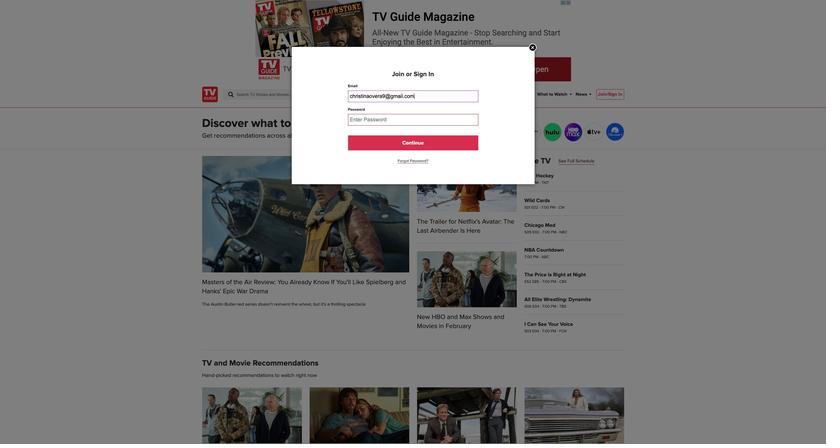 Task type: vqa. For each thing, say whether or not it's contained in the screenshot.
the rightmost J.B. Smoove and Larry David, Curb Your Enthusiasm image
yes



Task type: locate. For each thing, give the bounding box(es) containing it.
what to watch on hulu image
[[544, 123, 561, 141]]

mandy patinkin, death and other details image
[[202, 156, 409, 273]]

jason momoa, fast x image
[[525, 388, 624, 444]]

0 vertical spatial j.b. smoove and larry david, curb your enthusiasm image
[[417, 252, 517, 308]]

what to watch on hbo max image
[[565, 123, 582, 141]]

what to watch on amazon prime image
[[523, 123, 541, 141]]

1 vertical spatial j.b. smoove and larry david, curb your enthusiasm image
[[202, 388, 302, 444]]

menu bar
[[466, 81, 591, 107]]

j.b. smoove and larry david, curb your enthusiasm image
[[417, 252, 517, 308], [202, 388, 302, 444]]

Enter email email field
[[348, 91, 478, 102]]

gordon cormier, avatar: the last airbender image
[[417, 156, 517, 212]]



Task type: describe. For each thing, give the bounding box(es) containing it.
travis fimmel and phoebe tonkin, boy swallows universe image
[[310, 388, 409, 444]]

0 horizontal spatial j.b. smoove and larry david, curb your enthusiasm image
[[202, 388, 302, 444]]

1 horizontal spatial j.b. smoove and larry david, curb your enthusiasm image
[[417, 252, 517, 308]]

what to watch on appletv+ image
[[585, 123, 603, 141]]

woody harrelson and matthew mcconaughey, true detective image
[[417, 388, 517, 444]]

Enter Password password field
[[348, 114, 478, 126]]

what to watch on paramount+ image
[[606, 123, 624, 141]]

advertisement element
[[255, 0, 571, 81]]



